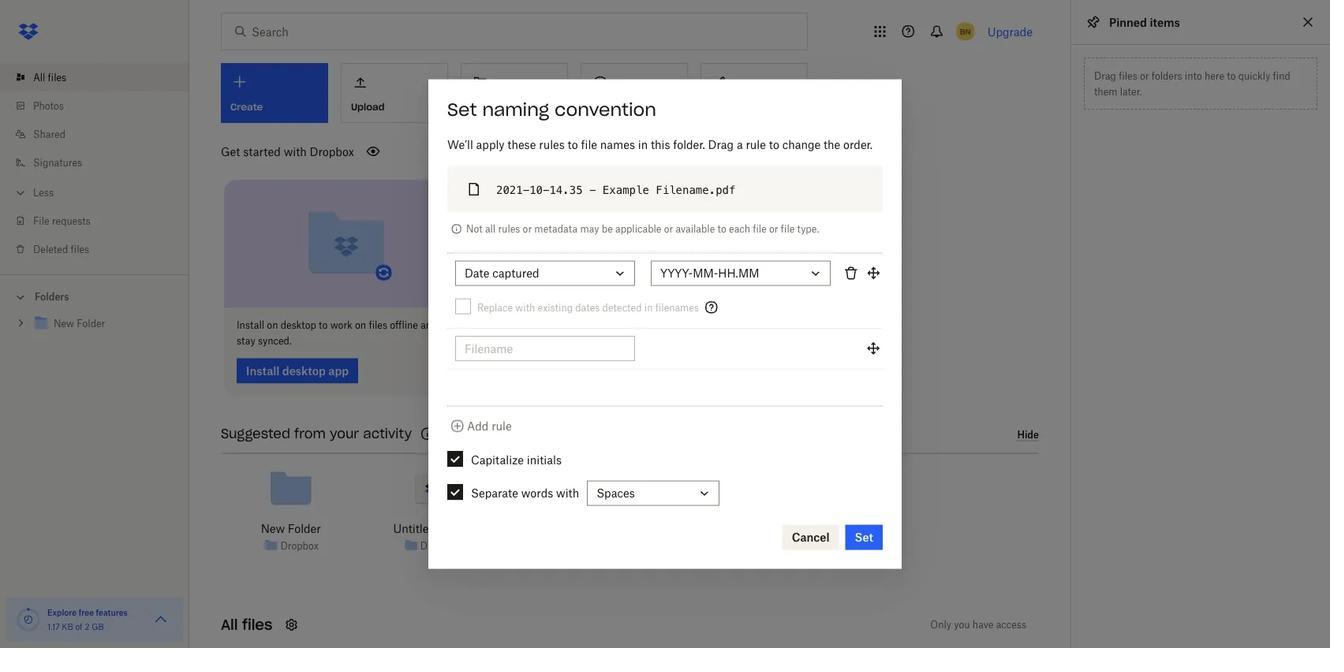 Task type: describe. For each thing, give the bounding box(es) containing it.
yyyy-mm-hh.mm
[[660, 266, 759, 280]]

quota usage element
[[16, 607, 41, 633]]

file requests link
[[13, 207, 189, 235]]

2 horizontal spatial file
[[781, 223, 795, 235]]

add rule button
[[448, 417, 512, 436]]

example
[[603, 183, 649, 197]]

1 vertical spatial all files
[[221, 616, 272, 634]]

1 vertical spatial in
[[644, 302, 653, 314]]

stay
[[237, 335, 255, 347]]

pinned
[[1109, 15, 1147, 29]]

record button
[[581, 63, 688, 123]]

explore free features 1.17 kb of 2 gb
[[47, 608, 128, 632]]

folders
[[35, 291, 69, 303]]

with for words
[[556, 487, 579, 500]]

synced.
[[258, 335, 292, 347]]

items
[[1150, 15, 1180, 29]]

pinned items
[[1109, 15, 1180, 29]]

2021-
[[496, 183, 529, 197]]

change
[[782, 138, 821, 152]]

set for set naming convention
[[447, 98, 477, 120]]

to inside install on desktop to work on files offline and stay synced.
[[319, 320, 328, 331]]

untitled.paper
[[393, 522, 468, 536]]

less image
[[13, 185, 28, 201]]

0 vertical spatial new folder
[[261, 522, 321, 536]]

replace with existing dates detected in filenames
[[477, 302, 699, 314]]

10-
[[529, 183, 549, 197]]

filenames
[[655, 302, 699, 314]]

set naming convention dialog
[[428, 79, 902, 569]]

type.
[[797, 223, 819, 235]]

mm-
[[693, 266, 718, 280]]

filename.pdf
[[656, 183, 736, 197]]

dropbox for right dropbox link
[[700, 557, 738, 569]]

naming
[[482, 98, 549, 120]]

2 or from the left
[[664, 223, 673, 235]]

capitalize
[[471, 454, 524, 467]]

work
[[330, 320, 352, 331]]

spaces
[[597, 486, 635, 500]]

create folder button
[[461, 63, 568, 123]]

requests
[[52, 215, 91, 227]]

not
[[466, 223, 483, 235]]

untitled.paper link
[[393, 520, 468, 538]]

2 on from the left
[[355, 320, 366, 331]]

Date captured button
[[455, 261, 635, 286]]

with for started
[[284, 145, 307, 158]]

0 horizontal spatial file
[[581, 138, 597, 152]]

not all rules or metadata may be applicable or available to each file or file type.
[[466, 223, 819, 235]]

capitalize initials
[[471, 454, 562, 467]]

deleted files link
[[13, 235, 189, 263]]

get
[[221, 145, 240, 158]]

1 horizontal spatial new folder
[[833, 540, 885, 552]]

2023-11
[[830, 522, 871, 536]]

captured
[[492, 266, 539, 280]]

signatures
[[33, 157, 82, 168]]

hh.mm
[[718, 266, 759, 280]]

and
[[421, 320, 437, 331]]

shared link
[[13, 120, 189, 148]]

0 vertical spatial folder
[[288, 522, 321, 536]]

applicable
[[615, 223, 661, 235]]

YYYY-MM-HH.MM button
[[651, 261, 831, 286]]

drag
[[708, 138, 734, 152]]

you
[[954, 619, 970, 631]]

create
[[471, 101, 504, 113]]

a
[[737, 138, 743, 152]]

14.35
[[549, 183, 583, 197]]

2
[[85, 622, 90, 632]]

1 vertical spatial new
[[833, 540, 854, 552]]

be
[[602, 223, 613, 235]]

less
[[33, 187, 54, 198]]

available
[[676, 223, 715, 235]]

install on desktop to work on files offline and stay synced.
[[237, 320, 437, 347]]

Spaces button
[[587, 481, 720, 506]]

we'll
[[447, 138, 473, 152]]

folders button
[[0, 285, 189, 308]]

we'll apply these rules to file names in this folder. drag a rule to change the order.
[[447, 138, 873, 152]]

files inside install on desktop to work on files offline and stay synced.
[[369, 320, 387, 331]]

photos
[[33, 100, 64, 112]]

add rule
[[467, 420, 512, 433]]

from
[[294, 426, 326, 442]]

activity
[[363, 426, 412, 442]]

these
[[508, 138, 536, 152]]

2023-
[[830, 522, 862, 536]]

files inside 'list item'
[[48, 71, 66, 83]]

gb
[[92, 622, 104, 632]]

suggested from your activity
[[221, 426, 412, 442]]

detected
[[602, 302, 642, 314]]

the
[[824, 138, 840, 152]]

3 or from the left
[[769, 223, 778, 235]]

free
[[79, 608, 94, 618]]

order.
[[843, 138, 873, 152]]

create folder
[[471, 101, 535, 113]]

file
[[33, 215, 49, 227]]

set button
[[845, 525, 883, 550]]

1 vertical spatial folder
[[857, 540, 885, 552]]

2 horizontal spatial dropbox link
[[700, 555, 738, 571]]



Task type: vqa. For each thing, say whether or not it's contained in the screenshot.
'Uploaded by'
no



Task type: locate. For each thing, give the bounding box(es) containing it.
or left metadata
[[523, 223, 532, 235]]

2021-10-14.35 - example filename.pdf
[[496, 183, 736, 197]]

dropbox for dropbox link for new folder
[[280, 540, 319, 552]]

date captured
[[465, 266, 539, 280]]

existing
[[538, 302, 573, 314]]

0 vertical spatial rules
[[539, 138, 565, 152]]

0 horizontal spatial folder
[[288, 522, 321, 536]]

initials
[[527, 454, 562, 467]]

list
[[0, 54, 189, 275]]

to left change
[[769, 138, 779, 152]]

1 horizontal spatial rules
[[539, 138, 565, 152]]

dates
[[575, 302, 600, 314]]

words
[[521, 487, 553, 500]]

folder
[[288, 522, 321, 536], [857, 540, 885, 552]]

in
[[638, 138, 648, 152], [644, 302, 653, 314]]

1 horizontal spatial with
[[515, 302, 535, 314]]

0 vertical spatial in
[[638, 138, 648, 152]]

rule right a
[[746, 138, 766, 152]]

kb
[[62, 622, 73, 632]]

Filename text field
[[465, 340, 626, 357]]

1 horizontal spatial dropbox link
[[420, 538, 458, 554]]

on
[[267, 320, 278, 331], [355, 320, 366, 331]]

only
[[930, 619, 951, 631]]

-
[[589, 183, 596, 197]]

of
[[75, 622, 83, 632]]

add
[[467, 420, 489, 433]]

0 horizontal spatial rule
[[492, 420, 512, 433]]

on right work
[[355, 320, 366, 331]]

1 horizontal spatial on
[[355, 320, 366, 331]]

dropbox link for new folder
[[280, 538, 319, 554]]

0 horizontal spatial new folder
[[261, 522, 321, 536]]

have
[[973, 619, 994, 631]]

2 horizontal spatial or
[[769, 223, 778, 235]]

list containing all files
[[0, 54, 189, 275]]

dropbox link for untitled.paper
[[420, 538, 458, 554]]

metadata
[[534, 223, 578, 235]]

apply
[[476, 138, 505, 152]]

set
[[447, 98, 477, 120], [855, 531, 873, 544]]

offline
[[390, 320, 418, 331]]

to left work
[[319, 320, 328, 331]]

0 vertical spatial all files
[[33, 71, 66, 83]]

set naming convention
[[447, 98, 656, 120]]

with left existing
[[515, 302, 535, 314]]

file
[[581, 138, 597, 152], [753, 223, 767, 235], [781, 223, 795, 235]]

0 horizontal spatial all files
[[33, 71, 66, 83]]

on up synced.
[[267, 320, 278, 331]]

to
[[568, 138, 578, 152], [769, 138, 779, 152], [717, 223, 726, 235], [319, 320, 328, 331]]

1 vertical spatial rules
[[498, 223, 520, 235]]

this
[[651, 138, 670, 152]]

0 horizontal spatial dropbox link
[[280, 538, 319, 554]]

close right sidebar image
[[1299, 13, 1317, 32]]

set inside button
[[855, 531, 873, 544]]

1 vertical spatial all
[[221, 616, 238, 634]]

in left "this"
[[638, 138, 648, 152]]

yyyy-
[[660, 266, 693, 280]]

install
[[237, 320, 264, 331]]

deleted files
[[33, 243, 89, 255]]

1 vertical spatial rule
[[492, 420, 512, 433]]

1 vertical spatial with
[[515, 302, 535, 314]]

1 horizontal spatial file
[[753, 223, 767, 235]]

1 horizontal spatial set
[[855, 531, 873, 544]]

rule right add
[[492, 420, 512, 433]]

0 vertical spatial all
[[33, 71, 45, 83]]

suggested
[[221, 426, 290, 442]]

with right started
[[284, 145, 307, 158]]

1 vertical spatial new folder link
[[833, 538, 885, 554]]

all files link
[[13, 63, 189, 92]]

0 vertical spatial new folder link
[[261, 520, 321, 538]]

started
[[243, 145, 281, 158]]

rule
[[746, 138, 766, 152], [492, 420, 512, 433]]

file requests
[[33, 215, 91, 227]]

file right each
[[753, 223, 767, 235]]

1 vertical spatial new folder
[[833, 540, 885, 552]]

names
[[600, 138, 635, 152]]

all files inside 'list item'
[[33, 71, 66, 83]]

in right detected
[[644, 302, 653, 314]]

get started with dropbox
[[221, 145, 354, 158]]

0 vertical spatial new
[[261, 522, 285, 536]]

with right words
[[556, 487, 579, 500]]

or
[[523, 223, 532, 235], [664, 223, 673, 235], [769, 223, 778, 235]]

0 horizontal spatial new folder link
[[261, 520, 321, 538]]

folder
[[506, 101, 535, 113]]

0 horizontal spatial with
[[284, 145, 307, 158]]

1 vertical spatial set
[[855, 531, 873, 544]]

desktop
[[281, 320, 316, 331]]

new
[[261, 522, 285, 536], [833, 540, 854, 552]]

signatures link
[[13, 148, 189, 177]]

1 horizontal spatial all files
[[221, 616, 272, 634]]

0 vertical spatial with
[[284, 145, 307, 158]]

dropbox
[[310, 145, 354, 158], [280, 540, 319, 552], [420, 540, 458, 552], [700, 557, 738, 569]]

0 horizontal spatial on
[[267, 320, 278, 331]]

0 horizontal spatial or
[[523, 223, 532, 235]]

1.17
[[47, 622, 60, 632]]

your
[[330, 426, 359, 442]]

1 horizontal spatial or
[[664, 223, 673, 235]]

all
[[485, 223, 496, 235]]

or right each
[[769, 223, 778, 235]]

0 horizontal spatial rules
[[498, 223, 520, 235]]

2023-11 link
[[830, 520, 871, 538]]

1 horizontal spatial all
[[221, 616, 238, 634]]

convention
[[555, 98, 656, 120]]

deleted
[[33, 243, 68, 255]]

set for set
[[855, 531, 873, 544]]

0 vertical spatial set
[[447, 98, 477, 120]]

file left type.
[[781, 223, 795, 235]]

to down set naming convention
[[568, 138, 578, 152]]

0 horizontal spatial all
[[33, 71, 45, 83]]

upgrade
[[987, 25, 1033, 38]]

1 horizontal spatial folder
[[857, 540, 885, 552]]

or left available
[[664, 223, 673, 235]]

2 horizontal spatial with
[[556, 487, 579, 500]]

photos link
[[13, 92, 189, 120]]

to left each
[[717, 223, 726, 235]]

cancel button
[[782, 525, 839, 550]]

1 horizontal spatial new folder link
[[833, 538, 885, 554]]

1 or from the left
[[523, 223, 532, 235]]

dropbox for untitled.paper dropbox link
[[420, 540, 458, 552]]

explore
[[47, 608, 77, 618]]

replace
[[477, 302, 513, 314]]

only you have access
[[930, 619, 1026, 631]]

0 vertical spatial rule
[[746, 138, 766, 152]]

1 horizontal spatial rule
[[746, 138, 766, 152]]

11
[[862, 522, 871, 536]]

each
[[729, 223, 750, 235]]

1 on from the left
[[267, 320, 278, 331]]

date
[[465, 266, 489, 280]]

rules right all
[[498, 223, 520, 235]]

new folder
[[261, 522, 321, 536], [833, 540, 885, 552]]

2 vertical spatial with
[[556, 487, 579, 500]]

separate
[[471, 487, 518, 500]]

all files list item
[[0, 63, 189, 92]]

0 horizontal spatial new
[[261, 522, 285, 536]]

1 horizontal spatial new
[[833, 540, 854, 552]]

separate words with
[[471, 487, 579, 500]]

rules right these
[[539, 138, 565, 152]]

rule inside the add rule button
[[492, 420, 512, 433]]

file left "names"
[[581, 138, 597, 152]]

0 horizontal spatial set
[[447, 98, 477, 120]]

all inside 'list item'
[[33, 71, 45, 83]]

dropbox image
[[13, 16, 44, 47]]

folder.
[[673, 138, 705, 152]]



